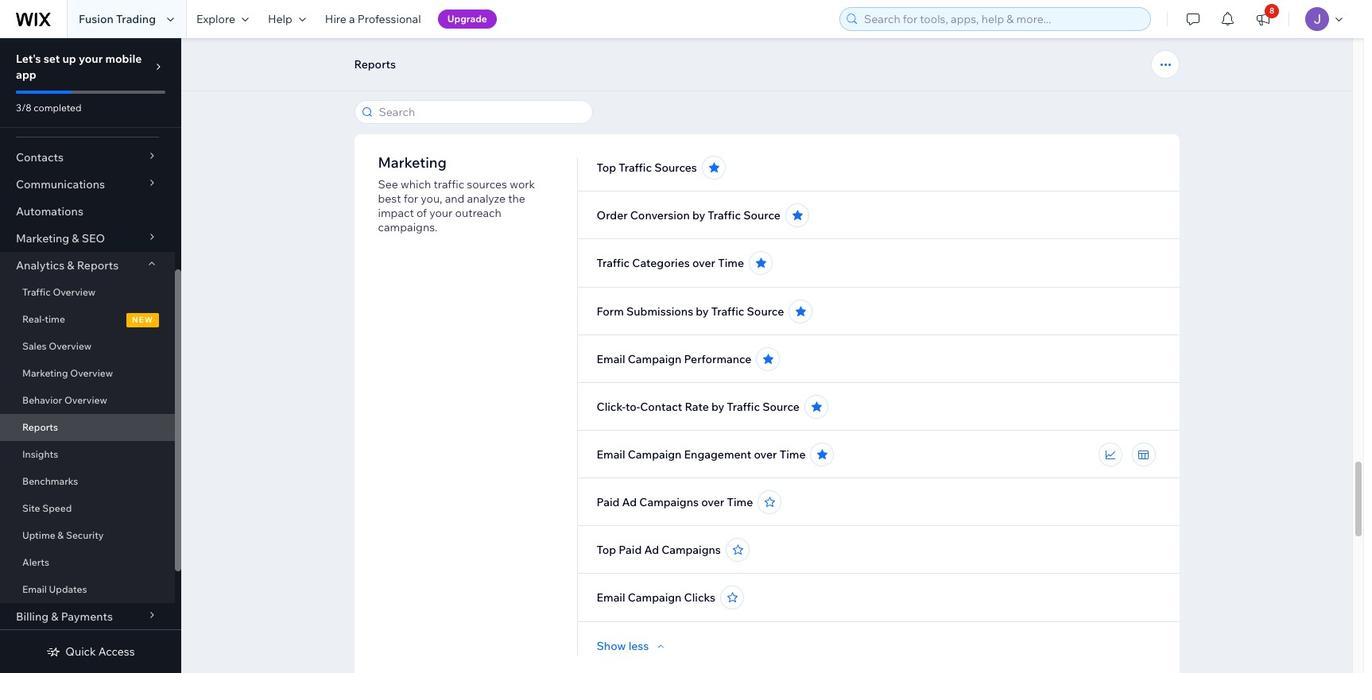 Task type: locate. For each thing, give the bounding box(es) containing it.
benchmarks link
[[0, 468, 175, 495]]

clicks
[[684, 591, 716, 605]]

real-time
[[22, 313, 65, 325]]

campaign
[[628, 352, 682, 367], [628, 448, 682, 462], [628, 591, 682, 605]]

1 vertical spatial over
[[754, 448, 777, 462]]

reports for reports button
[[354, 57, 396, 72]]

0 vertical spatial campaign
[[628, 352, 682, 367]]

1 vertical spatial and
[[445, 192, 465, 206]]

1 campaign from the top
[[628, 352, 682, 367]]

email down click-
[[597, 448, 626, 462]]

0 vertical spatial your
[[79, 52, 103, 66]]

your
[[79, 52, 103, 66], [453, 87, 476, 101], [430, 206, 453, 220]]

2 vertical spatial time
[[727, 495, 753, 510]]

analytics & reports button
[[0, 252, 175, 279]]

marketing inside dropdown button
[[16, 231, 69, 246]]

campaign left clicks
[[628, 591, 682, 605]]

marketing
[[378, 153, 447, 172], [16, 231, 69, 246], [22, 367, 68, 379]]

email up the show
[[597, 591, 626, 605]]

traffic down analytics
[[22, 286, 51, 298]]

0 vertical spatial over
[[693, 256, 716, 270]]

1 vertical spatial source
[[747, 305, 784, 319]]

your inside bookings learn how clients are booking and attending your services.
[[453, 87, 476, 101]]

ad up email campaign clicks
[[644, 543, 659, 557]]

contacts button
[[0, 144, 175, 171]]

and
[[378, 87, 398, 101], [445, 192, 465, 206]]

time down engagement
[[727, 495, 753, 510]]

0 vertical spatial by
[[693, 208, 706, 223]]

site
[[22, 503, 40, 515]]

email for email updates
[[22, 584, 47, 596]]

1 vertical spatial ad
[[644, 543, 659, 557]]

1 vertical spatial reports
[[77, 258, 119, 273]]

& inside 'link'
[[58, 530, 64, 542]]

and right you,
[[445, 192, 465, 206]]

traffic up the performance
[[712, 305, 745, 319]]

campaigns up clicks
[[662, 543, 721, 557]]

traffic overview
[[22, 286, 96, 298]]

0 vertical spatial and
[[378, 87, 398, 101]]

by right rate
[[712, 400, 725, 414]]

overview down sales overview link
[[70, 367, 113, 379]]

communications
[[16, 177, 105, 192]]

0 vertical spatial paid
[[597, 495, 620, 510]]

Search field
[[374, 101, 587, 123]]

marketing up which
[[378, 153, 447, 172]]

over right engagement
[[754, 448, 777, 462]]

0 horizontal spatial reports
[[22, 421, 58, 433]]

upgrade
[[447, 13, 487, 25]]

1 vertical spatial top
[[597, 543, 617, 557]]

overview down marketing overview link
[[64, 394, 107, 406]]

traffic right rate
[[727, 400, 760, 414]]

reports up learn
[[354, 57, 396, 72]]

payments
[[61, 610, 113, 624]]

speed
[[42, 503, 72, 515]]

time for paid ad campaigns over time
[[727, 495, 753, 510]]

2 campaign from the top
[[628, 448, 682, 462]]

campaign down submissions
[[628, 352, 682, 367]]

3 campaign from the top
[[628, 591, 682, 605]]

behavior
[[22, 394, 62, 406]]

order
[[597, 208, 628, 223]]

over down engagement
[[702, 495, 725, 510]]

campaign for clicks
[[628, 591, 682, 605]]

and inside bookings learn how clients are booking and attending your services.
[[378, 87, 398, 101]]

top up email campaign clicks
[[597, 543, 617, 557]]

1 horizontal spatial and
[[445, 192, 465, 206]]

marketing inside marketing see which traffic sources work best for you, and analyze the impact of your outreach campaigns.
[[378, 153, 447, 172]]

2 vertical spatial reports
[[22, 421, 58, 433]]

0 vertical spatial reports
[[354, 57, 396, 72]]

& down marketing & seo
[[67, 258, 74, 273]]

email down "alerts"
[[22, 584, 47, 596]]

top for top paid ad campaigns
[[597, 543, 617, 557]]

time up form submissions by traffic source
[[718, 256, 744, 270]]

campaigns.
[[378, 220, 438, 235]]

0 horizontal spatial ad
[[622, 495, 637, 510]]

marketing & seo
[[16, 231, 105, 246]]

traffic overview link
[[0, 279, 175, 306]]

3/8 completed
[[16, 102, 81, 114]]

2 vertical spatial over
[[702, 495, 725, 510]]

your right of
[[430, 206, 453, 220]]

your inside marketing see which traffic sources work best for you, and analyze the impact of your outreach campaigns.
[[430, 206, 453, 220]]

& inside dropdown button
[[72, 231, 79, 246]]

1 vertical spatial campaign
[[628, 448, 682, 462]]

overview up marketing overview at the bottom left of the page
[[49, 340, 92, 352]]

1 vertical spatial by
[[696, 305, 709, 319]]

impact
[[378, 206, 414, 220]]

reports up insights
[[22, 421, 58, 433]]

see
[[378, 177, 398, 192]]

email updates link
[[0, 577, 175, 604]]

email campaign performance
[[597, 352, 752, 367]]

fusion
[[79, 12, 114, 26]]

2 horizontal spatial reports
[[354, 57, 396, 72]]

& for uptime
[[58, 530, 64, 542]]

show less button
[[597, 639, 668, 654]]

top up "order"
[[597, 161, 617, 175]]

order conversion by traffic source
[[597, 208, 781, 223]]

marketing for marketing & seo
[[16, 231, 69, 246]]

ad
[[622, 495, 637, 510], [644, 543, 659, 557]]

over right categories
[[693, 256, 716, 270]]

sidebar element
[[0, 38, 181, 674]]

by right conversion
[[693, 208, 706, 223]]

email for email campaign clicks
[[597, 591, 626, 605]]

let's
[[16, 52, 41, 66]]

& right billing
[[51, 610, 58, 624]]

email up click-
[[597, 352, 626, 367]]

reports down seo
[[77, 258, 119, 273]]

campaign down contact
[[628, 448, 682, 462]]

paid up email campaign clicks
[[619, 543, 642, 557]]

& for marketing
[[72, 231, 79, 246]]

1 vertical spatial your
[[453, 87, 476, 101]]

marketing up analytics
[[16, 231, 69, 246]]

quick access
[[65, 645, 135, 659]]

site speed link
[[0, 495, 175, 522]]

&
[[72, 231, 79, 246], [67, 258, 74, 273], [58, 530, 64, 542], [51, 610, 58, 624]]

uptime & security
[[22, 530, 104, 542]]

sales overview
[[22, 340, 92, 352]]

overview down analytics & reports
[[53, 286, 96, 298]]

seo
[[82, 231, 105, 246]]

your right up
[[79, 52, 103, 66]]

attending
[[400, 87, 450, 101]]

top
[[597, 161, 617, 175], [597, 543, 617, 557]]

new
[[132, 315, 153, 325]]

let's set up your mobile app
[[16, 52, 142, 82]]

email inside sidebar element
[[22, 584, 47, 596]]

trading
[[116, 12, 156, 26]]

over
[[693, 256, 716, 270], [754, 448, 777, 462], [702, 495, 725, 510]]

traffic
[[619, 161, 652, 175], [708, 208, 741, 223], [597, 256, 630, 270], [22, 286, 51, 298], [712, 305, 745, 319], [727, 400, 760, 414]]

1 top from the top
[[597, 161, 617, 175]]

overview for traffic overview
[[53, 286, 96, 298]]

marketing up the behavior
[[22, 367, 68, 379]]

billing & payments button
[[0, 604, 175, 631]]

email updates
[[22, 584, 87, 596]]

by right submissions
[[696, 305, 709, 319]]

0 vertical spatial marketing
[[378, 153, 447, 172]]

0 vertical spatial source
[[744, 208, 781, 223]]

2 top from the top
[[597, 543, 617, 557]]

ad up top paid ad campaigns
[[622, 495, 637, 510]]

submissions
[[627, 305, 694, 319]]

to-
[[626, 400, 640, 414]]

hire a professional link
[[316, 0, 431, 38]]

& left seo
[[72, 231, 79, 246]]

reports
[[354, 57, 396, 72], [77, 258, 119, 273], [22, 421, 58, 433]]

1 vertical spatial marketing
[[16, 231, 69, 246]]

contacts
[[16, 150, 64, 165]]

behavior overview
[[22, 394, 107, 406]]

time right engagement
[[780, 448, 806, 462]]

2 vertical spatial marketing
[[22, 367, 68, 379]]

billing & payments
[[16, 610, 113, 624]]

fusion trading
[[79, 12, 156, 26]]

and down reports button
[[378, 87, 398, 101]]

1 horizontal spatial reports
[[77, 258, 119, 273]]

click-to-contact rate by traffic source
[[597, 400, 800, 414]]

conversion
[[631, 208, 690, 223]]

automations
[[16, 204, 83, 219]]

8
[[1270, 6, 1275, 16]]

your left services.
[[453, 87, 476, 101]]

& for analytics
[[67, 258, 74, 273]]

reports inside button
[[354, 57, 396, 72]]

by
[[693, 208, 706, 223], [696, 305, 709, 319], [712, 400, 725, 414]]

less
[[629, 639, 649, 654]]

by for conversion
[[693, 208, 706, 223]]

marketing see which traffic sources work best for you, and analyze the impact of your outreach campaigns.
[[378, 153, 535, 235]]

a
[[349, 12, 355, 26]]

marketing & seo button
[[0, 225, 175, 252]]

traffic left sources
[[619, 161, 652, 175]]

source
[[744, 208, 781, 223], [747, 305, 784, 319], [763, 400, 800, 414]]

2 vertical spatial your
[[430, 206, 453, 220]]

2 vertical spatial campaign
[[628, 591, 682, 605]]

campaign for performance
[[628, 352, 682, 367]]

& right uptime
[[58, 530, 64, 542]]

0 horizontal spatial and
[[378, 87, 398, 101]]

1 vertical spatial time
[[780, 448, 806, 462]]

paid up top paid ad campaigns
[[597, 495, 620, 510]]

0 vertical spatial top
[[597, 161, 617, 175]]

time
[[45, 313, 65, 325]]

marketing overview
[[22, 367, 113, 379]]

automations link
[[0, 198, 175, 225]]

reports button
[[346, 52, 404, 76]]

campaigns up top paid ad campaigns
[[640, 495, 699, 510]]



Task type: describe. For each thing, give the bounding box(es) containing it.
sales
[[22, 340, 47, 352]]

explore
[[196, 12, 235, 26]]

bookings learn how clients are booking and attending your services.
[[378, 49, 533, 101]]

8 button
[[1246, 0, 1281, 38]]

3/8
[[16, 102, 31, 114]]

of
[[417, 206, 427, 220]]

click-
[[597, 400, 626, 414]]

rate
[[685, 400, 709, 414]]

analytics & reports
[[16, 258, 119, 273]]

help
[[268, 12, 293, 26]]

security
[[66, 530, 104, 542]]

email campaign clicks
[[597, 591, 716, 605]]

email for email campaign performance
[[597, 352, 626, 367]]

overview for marketing overview
[[70, 367, 113, 379]]

by for submissions
[[696, 305, 709, 319]]

1 horizontal spatial ad
[[644, 543, 659, 557]]

campaign for engagement
[[628, 448, 682, 462]]

work
[[510, 177, 535, 192]]

reports for reports link
[[22, 421, 58, 433]]

access
[[98, 645, 135, 659]]

engagement
[[684, 448, 752, 462]]

quick access button
[[46, 645, 135, 659]]

2 vertical spatial by
[[712, 400, 725, 414]]

outreach
[[455, 206, 502, 220]]

reports inside popup button
[[77, 258, 119, 273]]

form submissions by traffic source
[[597, 305, 784, 319]]

insights
[[22, 449, 58, 460]]

source for form submissions by traffic source
[[747, 305, 784, 319]]

1 vertical spatial campaigns
[[662, 543, 721, 557]]

show less
[[597, 639, 649, 654]]

your inside let's set up your mobile app
[[79, 52, 103, 66]]

over for campaigns
[[702, 495, 725, 510]]

time for email campaign engagement over time
[[780, 448, 806, 462]]

communications button
[[0, 171, 175, 198]]

which
[[401, 177, 431, 192]]

updates
[[49, 584, 87, 596]]

traffic right conversion
[[708, 208, 741, 223]]

Search for tools, apps, help & more... field
[[860, 8, 1146, 30]]

up
[[62, 52, 76, 66]]

you,
[[421, 192, 443, 206]]

quick
[[65, 645, 96, 659]]

form
[[597, 305, 624, 319]]

0 vertical spatial ad
[[622, 495, 637, 510]]

site speed
[[22, 503, 72, 515]]

set
[[44, 52, 60, 66]]

mobile
[[105, 52, 142, 66]]

email for email campaign engagement over time
[[597, 448, 626, 462]]

marketing overview link
[[0, 360, 175, 387]]

alerts
[[22, 557, 49, 569]]

help button
[[258, 0, 316, 38]]

overview for behavior overview
[[64, 394, 107, 406]]

reports link
[[0, 414, 175, 441]]

services.
[[479, 87, 524, 101]]

sources
[[467, 177, 507, 192]]

booking
[[490, 72, 533, 87]]

analyze
[[467, 192, 506, 206]]

billing
[[16, 610, 49, 624]]

and inside marketing see which traffic sources work best for you, and analyze the impact of your outreach campaigns.
[[445, 192, 465, 206]]

top paid ad campaigns
[[597, 543, 721, 557]]

hire a professional
[[325, 12, 421, 26]]

2 vertical spatial source
[[763, 400, 800, 414]]

sales overview link
[[0, 333, 175, 360]]

hire
[[325, 12, 347, 26]]

& for billing
[[51, 610, 58, 624]]

0 vertical spatial campaigns
[[640, 495, 699, 510]]

traffic down "order"
[[597, 256, 630, 270]]

overview for sales overview
[[49, 340, 92, 352]]

top for top traffic sources
[[597, 161, 617, 175]]

over for engagement
[[754, 448, 777, 462]]

source for order conversion by traffic source
[[744, 208, 781, 223]]

upgrade button
[[438, 10, 497, 29]]

marketing for marketing see which traffic sources work best for you, and analyze the impact of your outreach campaigns.
[[378, 153, 447, 172]]

behavior overview link
[[0, 387, 175, 414]]

1 vertical spatial paid
[[619, 543, 642, 557]]

the
[[508, 192, 526, 206]]

traffic inside sidebar element
[[22, 286, 51, 298]]

top traffic sources
[[597, 161, 697, 175]]

analytics
[[16, 258, 65, 273]]

contact
[[640, 400, 683, 414]]

categories
[[632, 256, 690, 270]]

show
[[597, 639, 626, 654]]

clients
[[434, 72, 468, 87]]

traffic categories over time
[[597, 256, 744, 270]]

completed
[[34, 102, 81, 114]]

performance
[[684, 352, 752, 367]]

professional
[[358, 12, 421, 26]]

marketing for marketing overview
[[22, 367, 68, 379]]

uptime & security link
[[0, 522, 175, 550]]

paid ad campaigns over time
[[597, 495, 753, 510]]

learn
[[378, 72, 408, 87]]

alerts link
[[0, 550, 175, 577]]

are
[[471, 72, 487, 87]]

best
[[378, 192, 401, 206]]

real-
[[22, 313, 45, 325]]

bookings
[[378, 49, 442, 67]]

how
[[410, 72, 432, 87]]

uptime
[[22, 530, 55, 542]]

0 vertical spatial time
[[718, 256, 744, 270]]

benchmarks
[[22, 476, 78, 487]]



Task type: vqa. For each thing, say whether or not it's contained in the screenshot.
the leftmost Loyalty
no



